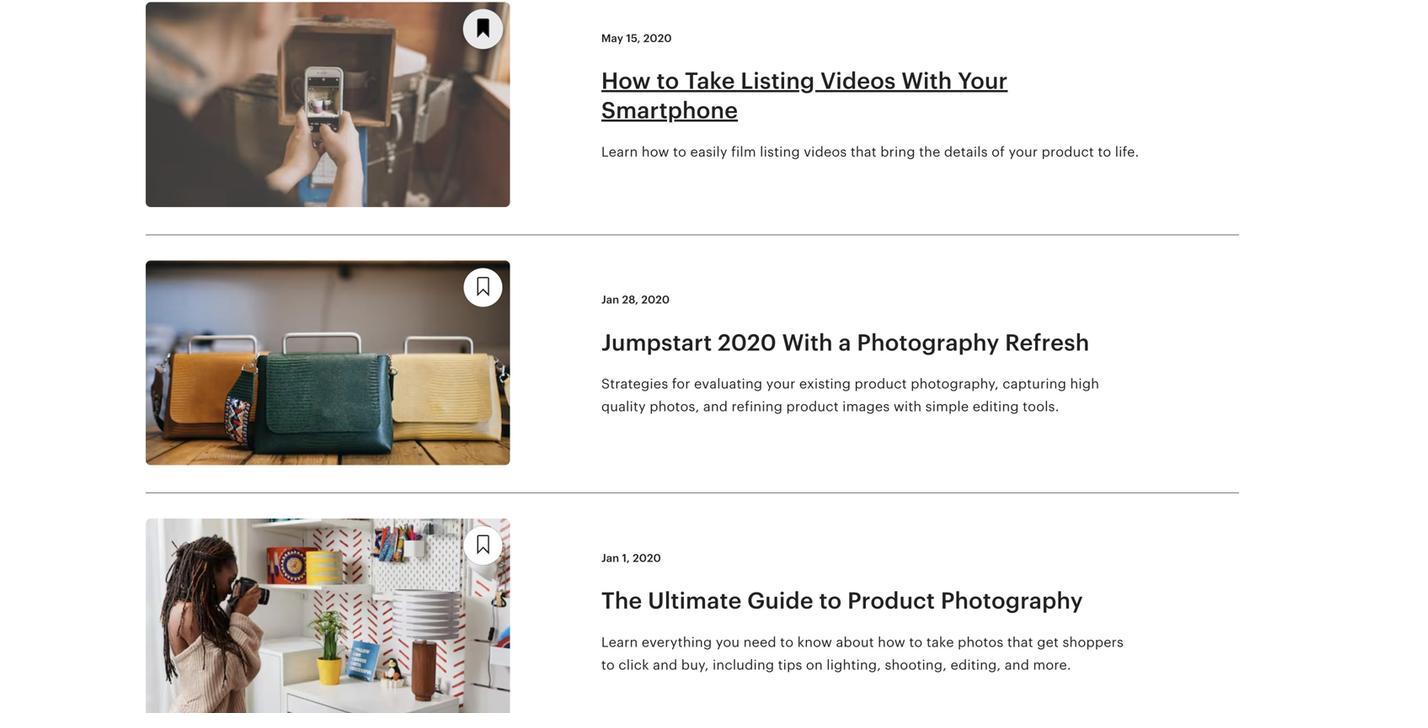 Task type: vqa. For each thing, say whether or not it's contained in the screenshot.
3rd Buyer Avatar from the right
no



Task type: describe. For each thing, give the bounding box(es) containing it.
simple
[[926, 399, 969, 415]]

for
[[672, 377, 691, 392]]

how inside learn everything you need to know about how to take photos that get shoppers to click and buy, including tips on lighting, shooting, editing, and more.
[[878, 635, 906, 650]]

product for refresh
[[786, 399, 839, 415]]

jan 28, 2020
[[601, 294, 670, 306]]

how to take listing videos with your smartphone link
[[601, 66, 1141, 125]]

photos
[[958, 635, 1004, 650]]

the ultimate guide to product photography
[[601, 588, 1083, 614]]

jan 1, 2020
[[601, 552, 661, 565]]

to left click
[[601, 658, 615, 673]]

2 horizontal spatial and
[[1005, 658, 1030, 673]]

take
[[927, 635, 954, 650]]

on
[[806, 658, 823, 673]]

quality
[[601, 399, 646, 415]]

videos
[[821, 68, 896, 94]]

product for with
[[1042, 144, 1094, 159]]

how to take listing videos with your smartphone image
[[146, 2, 510, 207]]

shooting,
[[885, 658, 947, 673]]

how to take listing videos with your smartphone
[[601, 68, 1008, 124]]

photos,
[[650, 399, 700, 415]]

learn for how to take listing videos with your smartphone
[[601, 144, 638, 159]]

smartphone
[[601, 97, 738, 124]]

2020 up evaluating
[[718, 330, 777, 356]]

1 horizontal spatial your
[[1009, 144, 1038, 159]]

to left life.
[[1098, 144, 1112, 159]]

everything
[[642, 635, 712, 650]]

ultimate
[[648, 588, 742, 614]]

videos
[[804, 144, 847, 159]]

capturing
[[1003, 377, 1067, 392]]

learn how to easily film listing videos that bring the details of your product to life.
[[601, 144, 1139, 159]]

listing
[[760, 144, 800, 159]]

that inside learn everything you need to know about how to take photos that get shoppers to click and buy, including tips on lighting, shooting, editing, and more.
[[1008, 635, 1034, 650]]

existing
[[799, 377, 851, 392]]

learn for the ultimate guide to product photography
[[601, 635, 638, 650]]

to up tips
[[780, 635, 794, 650]]

may 15, 2020
[[601, 32, 672, 45]]

know
[[798, 635, 832, 650]]

bring
[[881, 144, 916, 159]]

how
[[601, 68, 651, 94]]

product
[[848, 588, 935, 614]]

to left easily
[[673, 144, 687, 159]]

0 vertical spatial photography
[[857, 330, 1000, 356]]

images
[[843, 399, 890, 415]]

buy,
[[681, 658, 709, 673]]

about
[[836, 635, 874, 650]]

28,
[[622, 294, 639, 306]]

to up 'know'
[[819, 588, 842, 614]]

refining
[[732, 399, 783, 415]]

refresh
[[1005, 330, 1090, 356]]

1 vertical spatial with
[[782, 330, 833, 356]]

1 vertical spatial product
[[855, 377, 907, 392]]

jumpstart 2020 with a photography refresh image
[[146, 261, 510, 466]]

15,
[[626, 32, 641, 45]]

may
[[601, 32, 624, 45]]

life.
[[1115, 144, 1139, 159]]

film
[[731, 144, 756, 159]]

guide
[[747, 588, 814, 614]]

to up shooting,
[[909, 635, 923, 650]]



Task type: locate. For each thing, give the bounding box(es) containing it.
take
[[685, 68, 735, 94]]

with
[[902, 68, 952, 94], [782, 330, 833, 356]]

to inside how to take listing videos with your smartphone
[[657, 68, 679, 94]]

1 horizontal spatial that
[[1008, 635, 1034, 650]]

2020
[[643, 32, 672, 45], [641, 294, 670, 306], [718, 330, 777, 356], [633, 552, 661, 565]]

1 horizontal spatial with
[[902, 68, 952, 94]]

jan left 28,
[[601, 294, 619, 306]]

your
[[958, 68, 1008, 94]]

0 horizontal spatial that
[[851, 144, 877, 159]]

to
[[657, 68, 679, 94], [673, 144, 687, 159], [1098, 144, 1112, 159], [819, 588, 842, 614], [780, 635, 794, 650], [909, 635, 923, 650], [601, 658, 615, 673]]

photography up photos
[[941, 588, 1083, 614]]

2 learn from the top
[[601, 635, 638, 650]]

2 vertical spatial product
[[786, 399, 839, 415]]

your right of
[[1009, 144, 1038, 159]]

learn down smartphone
[[601, 144, 638, 159]]

tools.
[[1023, 399, 1060, 415]]

and
[[703, 399, 728, 415], [653, 658, 678, 673], [1005, 658, 1030, 673]]

1 vertical spatial your
[[766, 377, 796, 392]]

listing
[[741, 68, 815, 94]]

your
[[1009, 144, 1038, 159], [766, 377, 796, 392]]

product down existing on the right bottom of the page
[[786, 399, 839, 415]]

that
[[851, 144, 877, 159], [1008, 635, 1034, 650]]

how
[[642, 144, 669, 159], [878, 635, 906, 650]]

0 vertical spatial how
[[642, 144, 669, 159]]

how up shooting,
[[878, 635, 906, 650]]

to up smartphone
[[657, 68, 679, 94]]

1 vertical spatial learn
[[601, 635, 638, 650]]

including
[[713, 658, 774, 673]]

1 jan from the top
[[601, 294, 619, 306]]

photography,
[[911, 377, 999, 392]]

jumpstart
[[601, 330, 712, 356]]

0 vertical spatial learn
[[601, 144, 638, 159]]

lighting,
[[827, 658, 881, 673]]

editing
[[973, 399, 1019, 415]]

0 vertical spatial that
[[851, 144, 877, 159]]

photography
[[857, 330, 1000, 356], [941, 588, 1083, 614]]

0 horizontal spatial and
[[653, 658, 678, 673]]

1,
[[622, 552, 630, 565]]

2020 for 2020
[[641, 294, 670, 306]]

2020 right 28,
[[641, 294, 670, 306]]

0 vertical spatial with
[[902, 68, 952, 94]]

more.
[[1033, 658, 1071, 673]]

0 horizontal spatial product
[[786, 399, 839, 415]]

jan left 1,
[[601, 552, 619, 565]]

1 horizontal spatial and
[[703, 399, 728, 415]]

1 vertical spatial photography
[[941, 588, 1083, 614]]

0 horizontal spatial with
[[782, 330, 833, 356]]

1 horizontal spatial how
[[878, 635, 906, 650]]

the
[[601, 588, 642, 614]]

1 horizontal spatial product
[[855, 377, 907, 392]]

with left a
[[782, 330, 833, 356]]

strategies for evaluating your existing product photography, capturing high quality photos, and refining product images with simple editing tools.
[[601, 377, 1100, 415]]

shoppers
[[1063, 635, 1124, 650]]

2 jan from the top
[[601, 552, 619, 565]]

editing,
[[951, 658, 1001, 673]]

photography up photography,
[[857, 330, 1000, 356]]

jumpstart 2020 with a photography refresh
[[601, 330, 1090, 356]]

with left "your"
[[902, 68, 952, 94]]

need
[[744, 635, 777, 650]]

your inside the strategies for evaluating your existing product photography, capturing high quality photos, and refining product images with simple editing tools.
[[766, 377, 796, 392]]

get
[[1037, 635, 1059, 650]]

learn up click
[[601, 635, 638, 650]]

learn everything you need to know about how to take photos that get shoppers to click and buy, including tips on lighting, shooting, editing, and more.
[[601, 635, 1124, 673]]

jan
[[601, 294, 619, 306], [601, 552, 619, 565]]

that left bring
[[851, 144, 877, 159]]

0 horizontal spatial how
[[642, 144, 669, 159]]

easily
[[690, 144, 728, 159]]

tips
[[778, 658, 803, 673]]

jan for the
[[601, 552, 619, 565]]

details
[[944, 144, 988, 159]]

of
[[992, 144, 1005, 159]]

that left get
[[1008, 635, 1034, 650]]

the ultimate guide to product photography image
[[146, 519, 510, 714]]

0 vertical spatial product
[[1042, 144, 1094, 159]]

1 learn from the top
[[601, 144, 638, 159]]

how down smartphone
[[642, 144, 669, 159]]

evaluating
[[694, 377, 763, 392]]

2 horizontal spatial product
[[1042, 144, 1094, 159]]

you
[[716, 635, 740, 650]]

with
[[894, 399, 922, 415]]

product up images at the right of the page
[[855, 377, 907, 392]]

2020 right 15,
[[643, 32, 672, 45]]

0 vertical spatial your
[[1009, 144, 1038, 159]]

a
[[839, 330, 852, 356]]

product left life.
[[1042, 144, 1094, 159]]

and down evaluating
[[703, 399, 728, 415]]

jumpstart 2020 with a photography refresh link
[[601, 328, 1141, 358]]

jan for jumpstart
[[601, 294, 619, 306]]

product
[[1042, 144, 1094, 159], [855, 377, 907, 392], [786, 399, 839, 415]]

1 vertical spatial that
[[1008, 635, 1034, 650]]

2020 right 1,
[[633, 552, 661, 565]]

learn inside learn everything you need to know about how to take photos that get shoppers to click and buy, including tips on lighting, shooting, editing, and more.
[[601, 635, 638, 650]]

your up the refining in the bottom right of the page
[[766, 377, 796, 392]]

strategies
[[601, 377, 668, 392]]

2020 for to
[[643, 32, 672, 45]]

click
[[619, 658, 649, 673]]

high
[[1070, 377, 1100, 392]]

learn
[[601, 144, 638, 159], [601, 635, 638, 650]]

and left more.
[[1005, 658, 1030, 673]]

1 vertical spatial how
[[878, 635, 906, 650]]

0 vertical spatial jan
[[601, 294, 619, 306]]

0 horizontal spatial your
[[766, 377, 796, 392]]

1 vertical spatial jan
[[601, 552, 619, 565]]

the
[[919, 144, 941, 159]]

with inside how to take listing videos with your smartphone
[[902, 68, 952, 94]]

and inside the strategies for evaluating your existing product photography, capturing high quality photos, and refining product images with simple editing tools.
[[703, 399, 728, 415]]

the ultimate guide to product photography link
[[601, 587, 1141, 616]]

and down "everything"
[[653, 658, 678, 673]]

2020 for ultimate
[[633, 552, 661, 565]]



